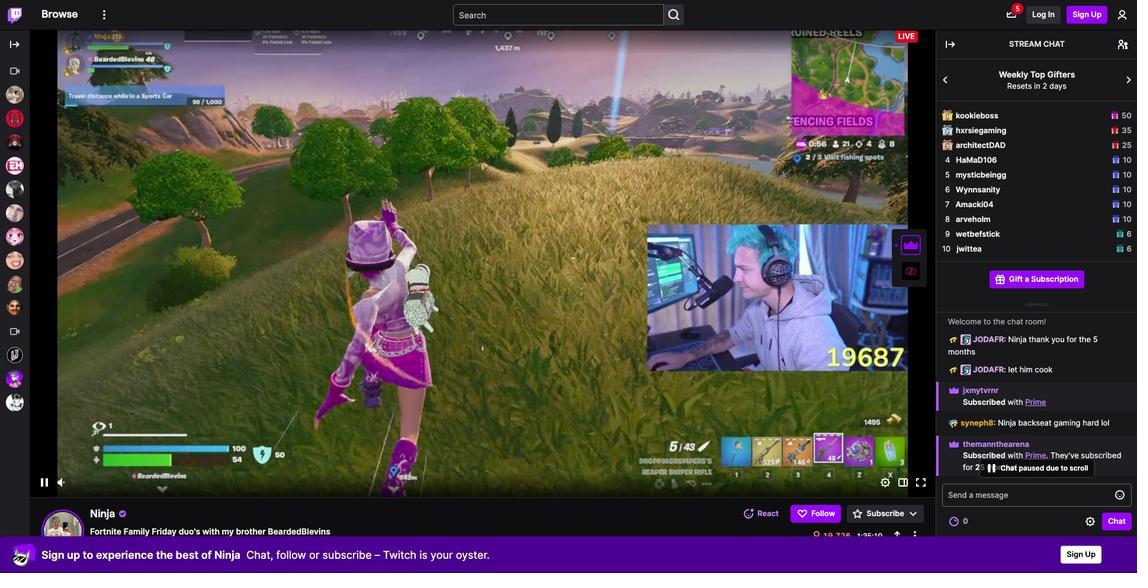 Task type: locate. For each thing, give the bounding box(es) containing it.
or
[[309, 549, 320, 562]]

1 vertical spatial jodafr
[[974, 365, 1005, 375]]

with
[[1008, 398, 1024, 407], [1008, 451, 1024, 461], [202, 527, 220, 537]]

.
[[1047, 451, 1049, 461]]

themannthearena subscribed with prime
[[964, 440, 1047, 461]]

1 vertical spatial 5
[[1094, 335, 1099, 344]]

gift a subscription
[[1010, 275, 1079, 284]]

0 horizontal spatial months
[[949, 347, 976, 357]]

mysticbeingg button
[[957, 170, 1007, 181]]

1 vertical spatial months
[[988, 463, 1016, 472]]

1 vertical spatial up
[[1086, 550, 1096, 560]]

sub gift icon image for 5 mysticbeingg
[[1113, 171, 1121, 179]]

1-month subscriber image for ninja thank you for the 5 months
[[949, 335, 960, 345]]

the left the best
[[156, 549, 173, 562]]

up
[[1092, 10, 1102, 19], [1086, 550, 1096, 560]]

2 vertical spatial with
[[202, 527, 220, 537]]

1 vertical spatial the
[[1080, 335, 1092, 344]]

resets
[[1008, 81, 1033, 91]]

months
[[949, 347, 976, 357], [988, 463, 1016, 472]]

1 vertical spatial prime link
[[1026, 451, 1047, 461]]

prime
[[1026, 398, 1047, 407], [1026, 451, 1047, 461]]

in
[[1035, 81, 1041, 91]]

to right due
[[1062, 464, 1069, 473]]

1 prime from the top
[[1026, 398, 1047, 407]]

5 down 4
[[946, 170, 951, 180]]

the right you in the right bottom of the page
[[1080, 335, 1092, 344]]

jodafr up jxmytvrnr button
[[974, 365, 1005, 375]]

sign for sign up button to the bottom
[[1068, 550, 1084, 560]]

0 vertical spatial prime link
[[1026, 398, 1047, 407]]

cook
[[1036, 365, 1053, 375]]

fortnite family friday duo's with my brother beardedblevins
[[90, 527, 331, 537]]

1 jodafr from the top
[[974, 335, 1005, 344]]

jodafr button for ninja thank you for the 5 months
[[974, 335, 1005, 344]]

ninja up fortnite
[[90, 507, 115, 521]]

jokerdtv image
[[6, 299, 24, 317]]

0 horizontal spatial for
[[964, 463, 974, 472]]

:
[[1005, 335, 1009, 344], [1005, 365, 1007, 375], [994, 419, 997, 428], [1045, 484, 1050, 493]]

7 amacki04
[[946, 200, 994, 209]]

log
[[937, 313, 1138, 574]]

: left let
[[1005, 365, 1007, 375]]

for left 25 months !
[[964, 463, 974, 472]]

1 vertical spatial 6
[[1128, 229, 1133, 239]]

0 horizontal spatial the
[[156, 549, 173, 562]]

2 horizontal spatial to
[[1062, 464, 1069, 473]]

sign up button
[[1068, 6, 1108, 24], [1062, 546, 1102, 564]]

0 horizontal spatial to
[[83, 549, 93, 562]]

10 for hamad106
[[1124, 155, 1133, 165]]

1 1-month subscriber image from the top
[[949, 335, 960, 345]]

prime link up backseat
[[1026, 398, 1047, 407]]

camila image
[[6, 228, 24, 246]]

paused
[[1020, 464, 1045, 473]]

sign up
[[1074, 10, 1102, 19], [1068, 550, 1096, 560]]

cloakzy image
[[6, 252, 24, 270]]

1 horizontal spatial months
[[988, 463, 1016, 472]]

25 down 35
[[1123, 140, 1133, 150]]

ninja down the chat
[[1009, 335, 1027, 344]]

2 vertical spatial to
[[83, 549, 93, 562]]

subscribed down themannthearena button
[[964, 451, 1006, 461]]

hamad106 button
[[957, 155, 998, 166]]

ninja up themannthearena button
[[999, 419, 1017, 428]]

amacki04
[[956, 200, 994, 209]]

glitchcon 2020 image
[[961, 335, 972, 345]]

2 subscribed from the top
[[964, 451, 1006, 461]]

sign for sign up button to the top
[[1074, 10, 1090, 19]]

2 vertical spatial the
[[156, 549, 173, 562]]

25 down themannthearena button
[[976, 463, 986, 472]]

jxmytvrnr
[[964, 386, 999, 396]]

10 for wynnsanity
[[1124, 185, 1133, 194]]

1 vertical spatial chat
[[1001, 464, 1018, 473]]

1 horizontal spatial chat
[[1044, 39, 1066, 48]]

hxrsiegaming
[[957, 126, 1007, 135]]

kookieboss button
[[957, 110, 999, 122]]

ops1x image
[[6, 394, 24, 412]]

jxmytvrnr subscribed with prime
[[964, 386, 1047, 407]]

10 for mysticbeingg
[[1124, 170, 1133, 180]]

subscribed inside jxmytvrnr subscribed with prime
[[964, 398, 1006, 407]]

0 vertical spatial months
[[949, 347, 976, 357]]

1-month subscriber image left glitchcon 2020 image
[[949, 335, 960, 345]]

oyster.
[[456, 549, 490, 562]]

0 vertical spatial the
[[994, 317, 1006, 327]]

1 horizontal spatial to
[[984, 317, 992, 327]]

1 vertical spatial subscribed
[[964, 451, 1006, 461]]

react button
[[739, 506, 785, 523]]

to right up at left bottom
[[83, 549, 93, 562]]

0 horizontal spatial 25
[[976, 463, 986, 472]]

ninja image
[[6, 86, 24, 104], [44, 513, 82, 551]]

weekly top gifters resets in 2 days
[[1000, 69, 1076, 91]]

prime link up the paused
[[1026, 451, 1047, 461]]

1-month subscriber image
[[949, 335, 960, 345], [949, 365, 960, 376]]

0 vertical spatial with
[[1008, 398, 1024, 407]]

0 horizontal spatial 5
[[946, 170, 951, 180]]

wetbefstick
[[957, 229, 1001, 239]]

9 wetbefstick
[[946, 229, 1001, 239]]

for
[[1068, 335, 1078, 344], [964, 463, 974, 472]]

nmplol image
[[6, 276, 24, 293]]

7
[[946, 200, 950, 209]]

prime link for themannthearena
[[1026, 451, 1047, 461]]

room!
[[1026, 317, 1047, 327]]

the left the chat
[[994, 317, 1006, 327]]

chat button
[[1103, 513, 1133, 531]]

prime link
[[1026, 398, 1047, 407], [1026, 451, 1047, 461]]

2 prime link from the top
[[1026, 451, 1047, 461]]

jwittea
[[957, 244, 983, 254]]

1 vertical spatial jodafr button
[[974, 365, 1005, 375]]

1 jodafr button from the top
[[974, 335, 1005, 344]]

prime up the paused
[[1026, 451, 1047, 461]]

arveholm button
[[957, 214, 991, 226]]

1 horizontal spatial 5
[[1094, 335, 1099, 344]]

the
[[994, 317, 1006, 327], [1080, 335, 1092, 344], [156, 549, 173, 562]]

0 vertical spatial for
[[1068, 335, 1078, 344]]

6
[[946, 185, 951, 194], [1128, 229, 1133, 239], [1128, 244, 1133, 254]]

architectdad
[[957, 140, 1006, 150]]

: down the chat
[[1005, 335, 1009, 344]]

chat
[[1008, 317, 1024, 327]]

0 vertical spatial jodafr button
[[974, 335, 1005, 344]]

2 jodafr button from the top
[[974, 365, 1005, 375]]

ninja image up sypherpk icon
[[6, 86, 24, 104]]

up for sign up button to the bottom
[[1086, 550, 1096, 560]]

1 vertical spatial for
[[964, 463, 974, 472]]

1 vertical spatial 1-month subscriber image
[[949, 365, 960, 376]]

stream chat region
[[937, 30, 1138, 59]]

1 prime link from the top
[[1026, 398, 1047, 407]]

graycen image
[[6, 181, 24, 199]]

my
[[222, 527, 234, 537]]

sub gift icon image for 9 wetbefstick
[[1117, 230, 1125, 238]]

prime inside themannthearena subscribed with prime
[[1026, 451, 1047, 461]]

jodafr button up jxmytvrnr button
[[974, 365, 1005, 375]]

for inside the ninja thank you for the 5 months
[[1068, 335, 1078, 344]]

sub gift icon image for 6 wynnsanity
[[1113, 186, 1121, 193]]

1 vertical spatial sign up
[[1068, 550, 1096, 560]]

1 horizontal spatial 25
[[1123, 140, 1133, 150]]

prime for jxmytvrnr subscribed with prime
[[1026, 398, 1047, 407]]

sign
[[1074, 10, 1090, 19], [41, 549, 64, 562], [1068, 550, 1084, 560]]

0 vertical spatial sign up button
[[1068, 6, 1108, 24]]

top
[[1031, 69, 1046, 79]]

with for jxmytvrnr
[[1008, 398, 1024, 407]]

25 inside log
[[976, 463, 986, 472]]

months down themannthearena subscribed with prime on the right
[[988, 463, 1016, 472]]

ninja inside the ninja thank you for the 5 months
[[1009, 335, 1027, 344]]

2 prime from the top
[[1026, 451, 1047, 461]]

chat inside region
[[1044, 39, 1066, 48]]

syneph8
[[961, 419, 994, 428]]

for inside the . they've subscribed for
[[964, 463, 974, 472]]

6 for 9 wetbefstick
[[1128, 229, 1133, 239]]

1 horizontal spatial ninja image
[[44, 513, 82, 551]]

is
[[420, 549, 428, 562]]

with up backseat
[[1008, 398, 1024, 407]]

0 vertical spatial jodafr
[[974, 335, 1005, 344]]

best
[[176, 549, 199, 562]]

25
[[1123, 140, 1133, 150], [976, 463, 986, 472]]

10 for amacki04
[[1124, 200, 1133, 209]]

2 horizontal spatial chat
[[1109, 517, 1127, 526]]

brother
[[236, 527, 266, 537]]

with inside themannthearena subscribed with prime
[[1008, 451, 1024, 461]]

0 vertical spatial sign up
[[1074, 10, 1102, 19]]

friday
[[152, 527, 177, 537]]

the inside the ninja thank you for the 5 months
[[1080, 335, 1092, 344]]

0 vertical spatial chat
[[1044, 39, 1066, 48]]

0 horizontal spatial chat
[[1001, 464, 1018, 473]]

1 horizontal spatial for
[[1068, 335, 1078, 344]]

verified partner image
[[118, 510, 128, 519]]

prime inside jxmytvrnr subscribed with prime
[[1026, 398, 1047, 407]]

1 vertical spatial prime
[[1026, 451, 1047, 461]]

1 vertical spatial to
[[1062, 464, 1069, 473]]

2 horizontal spatial the
[[1080, 335, 1092, 344]]

10
[[1124, 155, 1133, 165], [1124, 170, 1133, 180], [1124, 185, 1133, 194], [1124, 200, 1133, 209], [1124, 215, 1133, 224], [943, 244, 951, 254]]

jodafr button down welcome to the chat room!
[[974, 335, 1005, 344]]

1:35:09
[[857, 532, 883, 541]]

for right you in the right bottom of the page
[[1068, 335, 1078, 344]]

Search Input search field
[[453, 4, 664, 25]]

sub gift icon image
[[1112, 112, 1120, 119], [1112, 127, 1120, 134], [1112, 141, 1120, 149], [1113, 156, 1121, 164], [1113, 171, 1121, 179], [1113, 186, 1121, 193], [1113, 201, 1121, 208], [1113, 215, 1121, 223], [1117, 230, 1125, 238], [1117, 245, 1125, 253]]

0 horizontal spatial ninja image
[[6, 86, 24, 104]]

prime up backseat
[[1026, 398, 1047, 407]]

8
[[946, 215, 951, 224]]

with left my
[[202, 527, 220, 537]]

1 subscribed from the top
[[964, 398, 1006, 407]]

0 vertical spatial prime
[[1026, 398, 1047, 407]]

2 1-month subscriber image from the top
[[949, 365, 960, 376]]

1-month subscriber image left glitchcon 2020 icon at the bottom right of the page
[[949, 365, 960, 376]]

days
[[1050, 81, 1068, 91]]

hxrsiegaming button
[[957, 125, 1007, 137]]

lol
[[1102, 419, 1110, 428]]

0 vertical spatial 25
[[1123, 140, 1133, 150]]

wetbefstick button
[[957, 229, 1001, 240]]

log containing welcome to the chat room!
[[937, 313, 1138, 574]]

jodafr button
[[974, 335, 1005, 344], [974, 365, 1005, 375]]

0 vertical spatial subscribed
[[964, 398, 1006, 407]]

0 vertical spatial 5
[[946, 170, 951, 180]]

1 vertical spatial 25
[[976, 463, 986, 472]]

with up !
[[1008, 451, 1024, 461]]

log in button
[[1027, 6, 1062, 24]]

log
[[1033, 10, 1047, 19]]

2 vertical spatial 6
[[1128, 244, 1133, 254]]

2 vertical spatial chat
[[1109, 517, 1127, 526]]

log in
[[1033, 10, 1056, 19]]

ninja image left fortnite
[[44, 513, 82, 551]]

0 vertical spatial 1-month subscriber image
[[949, 335, 960, 345]]

subscribed inside themannthearena subscribed with prime
[[964, 451, 1006, 461]]

4 hamad106
[[946, 155, 998, 165]]

0 vertical spatial up
[[1092, 10, 1102, 19]]

jodafr down welcome to the chat room!
[[974, 335, 1005, 344]]

months down glitchcon 2020 image
[[949, 347, 976, 357]]

2 jodafr from the top
[[974, 365, 1005, 375]]

0 vertical spatial ninja image
[[6, 86, 24, 104]]

5 right you in the right bottom of the page
[[1094, 335, 1099, 344]]

None range field
[[71, 478, 136, 488]]

0 vertical spatial to
[[984, 317, 992, 327]]

: let him cook
[[1005, 365, 1053, 375]]

to right welcome
[[984, 317, 992, 327]]

ninja viewers also watch group
[[0, 320, 30, 415]]

1 vertical spatial with
[[1008, 451, 1024, 461]]

6 wynnsanity
[[946, 185, 1001, 194]]

a
[[1026, 275, 1030, 284]]

chat for chat
[[1109, 517, 1127, 526]]

weekly
[[1000, 69, 1029, 79]]

with inside jxmytvrnr subscribed with prime
[[1008, 398, 1024, 407]]

subscribed down "jxmytvrnr"
[[964, 398, 1006, 407]]



Task type: vqa. For each thing, say whether or not it's contained in the screenshot.


Task type: describe. For each thing, give the bounding box(es) containing it.
50
[[1123, 111, 1133, 120]]

hard
[[1084, 419, 1100, 428]]

jodafr for let him cook
[[974, 365, 1005, 375]]

experience
[[96, 549, 153, 562]]

1 vertical spatial ninja image
[[44, 513, 82, 551]]

0
[[964, 517, 969, 526]]

syneph8 button
[[961, 419, 994, 428]]

sub gift icon image for 7 amacki04
[[1113, 201, 1121, 208]]

8 arveholm
[[946, 215, 991, 224]]

fazesway image
[[6, 370, 24, 388]]

19,726
[[823, 531, 851, 541]]

welcome
[[949, 317, 982, 327]]

subscribe button
[[848, 506, 925, 523]]

gift
[[1010, 275, 1024, 284]]

: ninja backseat gaming hard lol
[[994, 419, 1110, 428]]

amacki04 button
[[956, 199, 994, 211]]

10 jwittea
[[943, 244, 983, 254]]

hamad106
[[957, 155, 998, 165]]

gift a subscription button
[[990, 271, 1085, 289]]

4
[[946, 155, 951, 165]]

2-month subscriber (2-month badge) image
[[949, 484, 960, 494]]

0 button
[[943, 513, 975, 531]]

prime link for jxmytvrnr
[[1026, 398, 1047, 407]]

glitchcon 2020 image
[[961, 365, 972, 376]]

cohhcarnage image
[[6, 133, 24, 151]]

stream chat
[[1010, 39, 1066, 48]]

subscribe
[[867, 509, 905, 519]]

chat paused due to scroll button
[[981, 460, 1095, 477]]

1 horizontal spatial the
[[994, 317, 1006, 327]]

25 months !
[[976, 463, 1018, 472]]

symfuhny image
[[6, 204, 24, 222]]

mysticbeingg
[[957, 170, 1007, 180]]

wynnsanity
[[957, 185, 1001, 194]]

sub gift icon image for 8 arveholm
[[1113, 215, 1121, 223]]

jodafr for ninja thank you for the 5 months
[[974, 335, 1005, 344]]

chat for chat paused due to scroll
[[1001, 464, 1018, 473]]

ninja right "of"
[[215, 549, 241, 562]]

beardedblevins
[[268, 527, 331, 537]]

gaming
[[1055, 419, 1081, 428]]

nickeh30 image
[[6, 157, 24, 175]]

10 for arveholm
[[1124, 215, 1133, 224]]

sub gift gold medal image
[[943, 110, 954, 121]]

coolcat image
[[12, 544, 36, 567]]

the for sign up to experience the best of ninja chat, follow or subscribe – twitch is your oyster.
[[156, 549, 173, 562]]

: down the chat paused due to scroll
[[1045, 484, 1050, 493]]

jxmytvrnr button
[[964, 386, 999, 396]]

sub gift bronze medal image
[[943, 140, 954, 151]]

data_engineering_dad
[[961, 484, 1045, 493]]

ninja link
[[90, 507, 115, 521]]

jwittea button
[[957, 244, 983, 255]]

sub gift icon image for 4 hamad106
[[1113, 156, 1121, 164]]

kookieboss
[[957, 111, 999, 120]]

5 mysticbeingg
[[946, 170, 1007, 180]]

subscribed
[[1082, 451, 1122, 461]]

prime for themannthearena subscribed with prime
[[1026, 451, 1047, 461]]

fortnite
[[90, 527, 122, 537]]

ninja thank you for the 5 months
[[949, 335, 1099, 357]]

9
[[946, 229, 951, 239]]

up for sign up button to the top
[[1092, 10, 1102, 19]]

family
[[124, 527, 150, 537]]

themannthearena
[[964, 440, 1030, 449]]

months inside the ninja thank you for the 5 months
[[949, 347, 976, 357]]

for for ninja thank you for the 5 months
[[1068, 335, 1078, 344]]

with for themannthearena
[[1008, 451, 1024, 461]]

sub gift icon image for 10 jwittea
[[1117, 245, 1125, 253]]

subscription
[[1032, 275, 1079, 284]]

chat paused due to scroll
[[1001, 464, 1089, 473]]

25 for 25 months !
[[976, 463, 986, 472]]

: up themannthearena
[[994, 419, 997, 428]]

subscribed for jxmytvrnr
[[964, 398, 1006, 407]]

browse
[[41, 7, 78, 20]]

arveholm
[[957, 215, 991, 224]]

sypherpk image
[[6, 110, 24, 127]]

data_engineering_dad button
[[961, 484, 1045, 493]]

for for . they've subscribed for
[[964, 463, 974, 472]]

wynnsanity button
[[957, 184, 1001, 196]]

time spent live streaming element
[[857, 532, 883, 541]]

6 for 10 jwittea
[[1128, 244, 1133, 254]]

let
[[1009, 365, 1018, 375]]

5 inside the ninja thank you for the 5 months
[[1094, 335, 1099, 344]]

subscribed for themannthearena
[[964, 451, 1006, 461]]

unknownxarmy image
[[6, 347, 24, 365]]

to inside button
[[1062, 464, 1069, 473]]

recommended channels group
[[0, 59, 30, 320]]

follow
[[812, 509, 836, 519]]

0 vertical spatial 6
[[946, 185, 951, 194]]

sign up to experience the best of ninja chat, follow or subscribe – twitch is your oyster.
[[41, 549, 490, 562]]

!
[[1016, 463, 1018, 472]]

sub gift silver medal image
[[943, 125, 954, 136]]

themannthearena button
[[964, 440, 1030, 449]]

backseat
[[1019, 419, 1052, 428]]

. they've subscribed for
[[964, 451, 1122, 472]]

scroll
[[1070, 464, 1089, 473]]

follow
[[277, 549, 306, 562]]

subscribe
[[323, 549, 372, 562]]

3-month subscriber (3-month badge) image
[[949, 419, 960, 429]]

–
[[375, 549, 380, 562]]

him
[[1020, 365, 1034, 375]]

follow button
[[791, 506, 842, 523]]

browse link
[[41, 0, 78, 28]]

35
[[1123, 126, 1133, 135]]

stream
[[1010, 39, 1042, 48]]

1-month subscriber image for let him cook
[[949, 365, 960, 376]]

25 for 25
[[1123, 140, 1133, 150]]

thank
[[1030, 335, 1050, 344]]

in
[[1049, 10, 1056, 19]]

Send a message text field
[[943, 484, 1133, 507]]

they've
[[1051, 451, 1080, 461]]

due
[[1047, 464, 1060, 473]]

gifters
[[1048, 69, 1076, 79]]

architectdad button
[[957, 140, 1006, 151]]

jodafr button for let him cook
[[974, 365, 1005, 375]]

your
[[431, 549, 453, 562]]

twitch
[[383, 549, 417, 562]]

the for ninja thank you for the 5 months
[[1080, 335, 1092, 344]]

chat,
[[247, 549, 274, 562]]

1 vertical spatial sign up button
[[1062, 546, 1102, 564]]



